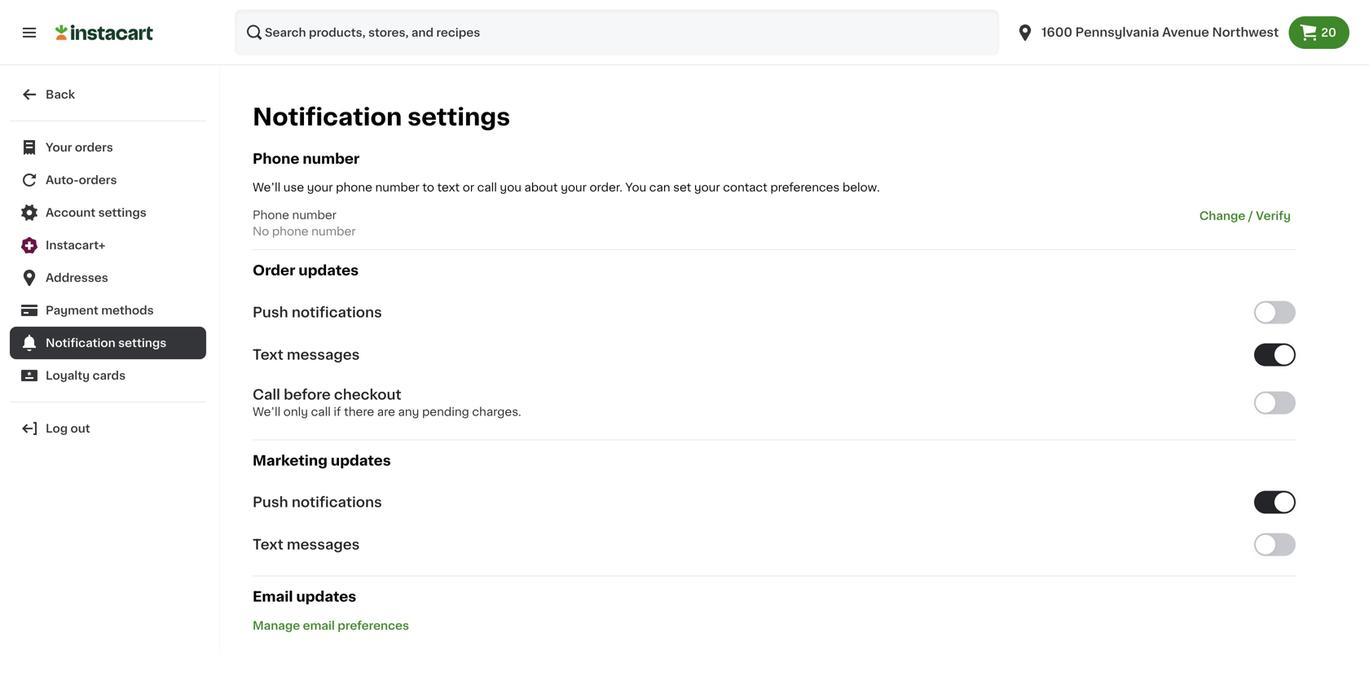 Task type: vqa. For each thing, say whether or not it's contained in the screenshot.
OF for stock
no



Task type: locate. For each thing, give the bounding box(es) containing it.
1 vertical spatial updates
[[331, 454, 391, 468]]

1 text messages from the top
[[253, 348, 360, 362]]

0 vertical spatial we'll
[[253, 182, 281, 193]]

push notifications down order updates
[[253, 306, 382, 319]]

orders
[[75, 142, 113, 153], [79, 174, 117, 186]]

text up the email
[[253, 538, 283, 552]]

or
[[463, 182, 474, 193]]

email
[[253, 590, 293, 604]]

2 push from the top
[[253, 496, 288, 509]]

1 vertical spatial preferences
[[338, 620, 409, 631]]

1 horizontal spatial notification
[[253, 106, 402, 129]]

1 horizontal spatial phone
[[336, 182, 372, 193]]

orders inside auto-orders link
[[79, 174, 117, 186]]

0 vertical spatial phone
[[336, 182, 372, 193]]

settings
[[408, 106, 510, 129], [98, 207, 147, 218], [118, 337, 167, 349]]

auto-orders
[[46, 174, 117, 186]]

number up order updates
[[311, 226, 356, 237]]

notifications for marketing
[[292, 496, 382, 509]]

charges.
[[472, 406, 521, 418]]

2 we'll from the top
[[253, 406, 281, 418]]

you
[[626, 182, 647, 193]]

call right or
[[477, 182, 497, 193]]

1600
[[1042, 26, 1073, 38]]

text
[[253, 348, 283, 362], [253, 538, 283, 552]]

preferences
[[770, 182, 840, 193], [338, 620, 409, 631]]

preferences right 'email'
[[338, 620, 409, 631]]

phone up no
[[253, 210, 289, 221]]

0 vertical spatial phone
[[253, 152, 299, 166]]

0 vertical spatial text messages
[[253, 348, 360, 362]]

1 horizontal spatial preferences
[[770, 182, 840, 193]]

instacart+
[[46, 240, 105, 251]]

0 vertical spatial updates
[[299, 264, 359, 278]]

preferences left below.
[[770, 182, 840, 193]]

1 vertical spatial call
[[311, 406, 331, 418]]

can
[[649, 182, 670, 193]]

push notifications for marketing
[[253, 496, 382, 509]]

updates for marketing updates
[[331, 454, 391, 468]]

1 your from the left
[[307, 182, 333, 193]]

1 vertical spatial phone
[[253, 210, 289, 221]]

no
[[253, 226, 269, 237]]

pending
[[422, 406, 469, 418]]

instacart+ link
[[10, 229, 206, 262]]

2 phone from the top
[[253, 210, 289, 221]]

text messages up email updates
[[253, 538, 360, 552]]

phone
[[253, 152, 299, 166], [253, 210, 289, 221]]

notification up phone number in the top of the page
[[253, 106, 402, 129]]

avenue
[[1162, 26, 1209, 38]]

1 horizontal spatial notification settings
[[253, 106, 510, 129]]

auto-orders link
[[10, 164, 206, 196]]

notification up loyalty cards
[[46, 337, 116, 349]]

None search field
[[235, 10, 999, 55]]

push notifications for order
[[253, 306, 382, 319]]

1 vertical spatial settings
[[98, 207, 147, 218]]

2 vertical spatial updates
[[296, 590, 356, 604]]

pennsylvania
[[1076, 26, 1159, 38]]

2 vertical spatial settings
[[118, 337, 167, 349]]

0 horizontal spatial notification
[[46, 337, 116, 349]]

phone for no
[[272, 226, 309, 237]]

orders for your orders
[[75, 142, 113, 153]]

2 text messages from the top
[[253, 538, 360, 552]]

notifications
[[292, 306, 382, 319], [292, 496, 382, 509]]

1 vertical spatial orders
[[79, 174, 117, 186]]

0 vertical spatial notification settings
[[253, 106, 510, 129]]

0 vertical spatial notification
[[253, 106, 402, 129]]

1 push notifications from the top
[[253, 306, 382, 319]]

1 messages from the top
[[287, 348, 360, 362]]

your
[[307, 182, 333, 193], [561, 182, 587, 193], [694, 182, 720, 193]]

call left if
[[311, 406, 331, 418]]

set
[[673, 182, 691, 193]]

you
[[500, 182, 522, 193]]

account
[[46, 207, 96, 218]]

2 text from the top
[[253, 538, 283, 552]]

1 vertical spatial text messages
[[253, 538, 360, 552]]

phone inside phone number no phone number
[[253, 210, 289, 221]]

we'll inside call before checkout we'll only call if there are any pending charges.
[[253, 406, 281, 418]]

updates down phone number no phone number
[[299, 264, 359, 278]]

phone for phone number no phone number
[[253, 210, 289, 221]]

account settings
[[46, 207, 147, 218]]

settings for 'account settings' link
[[98, 207, 147, 218]]

0 vertical spatial preferences
[[770, 182, 840, 193]]

text messages for order
[[253, 348, 360, 362]]

call
[[253, 388, 280, 402]]

1 horizontal spatial your
[[561, 182, 587, 193]]

0 vertical spatial orders
[[75, 142, 113, 153]]

your right use
[[307, 182, 333, 193]]

messages up before
[[287, 348, 360, 362]]

0 horizontal spatial notification settings
[[46, 337, 167, 349]]

phone right no
[[272, 226, 309, 237]]

marketing updates
[[253, 454, 391, 468]]

settings for notification settings link
[[118, 337, 167, 349]]

2 messages from the top
[[287, 538, 360, 552]]

text messages
[[253, 348, 360, 362], [253, 538, 360, 552]]

notification settings
[[253, 106, 510, 129], [46, 337, 167, 349]]

1600 pennsylvania avenue northwest button
[[1006, 10, 1289, 55]]

0 horizontal spatial phone
[[272, 226, 309, 237]]

1 text from the top
[[253, 348, 283, 362]]

about
[[525, 182, 558, 193]]

any
[[398, 406, 419, 418]]

1 vertical spatial push notifications
[[253, 496, 382, 509]]

20 button
[[1289, 16, 1350, 49]]

messages for marketing
[[287, 538, 360, 552]]

push notifications
[[253, 306, 382, 319], [253, 496, 382, 509]]

change / verify
[[1200, 210, 1291, 222]]

messages
[[287, 348, 360, 362], [287, 538, 360, 552]]

notifications down order updates
[[292, 306, 382, 319]]

1 we'll from the top
[[253, 182, 281, 193]]

push down order
[[253, 306, 288, 319]]

1 push from the top
[[253, 306, 288, 319]]

order.
[[590, 182, 623, 193]]

1 phone from the top
[[253, 152, 299, 166]]

addresses link
[[10, 262, 206, 294]]

we'll use your phone number to text or call you about your order. you can set your contact preferences below.
[[253, 182, 880, 193]]

we'll down call
[[253, 406, 281, 418]]

orders inside the your orders link
[[75, 142, 113, 153]]

your right 'set'
[[694, 182, 720, 193]]

1 vertical spatial text
[[253, 538, 283, 552]]

orders up account settings at left top
[[79, 174, 117, 186]]

1 vertical spatial notifications
[[292, 496, 382, 509]]

text messages for marketing
[[253, 538, 360, 552]]

1 vertical spatial we'll
[[253, 406, 281, 418]]

we'll
[[253, 182, 281, 193], [253, 406, 281, 418]]

phone up use
[[253, 152, 299, 166]]

loyalty cards link
[[10, 359, 206, 392]]

0 vertical spatial messages
[[287, 348, 360, 362]]

contact
[[723, 182, 768, 193]]

updates
[[299, 264, 359, 278], [331, 454, 391, 468], [296, 590, 356, 604]]

0 horizontal spatial your
[[307, 182, 333, 193]]

out
[[71, 423, 90, 434]]

1 vertical spatial messages
[[287, 538, 360, 552]]

0 vertical spatial push
[[253, 306, 288, 319]]

log out
[[46, 423, 90, 434]]

orders up auto-orders
[[75, 142, 113, 153]]

push notifications down marketing updates
[[253, 496, 382, 509]]

1 vertical spatial notification settings
[[46, 337, 167, 349]]

there
[[344, 406, 374, 418]]

notification
[[253, 106, 402, 129], [46, 337, 116, 349]]

1 vertical spatial phone
[[272, 226, 309, 237]]

marketing
[[253, 454, 328, 468]]

/
[[1248, 210, 1253, 222]]

updates down there
[[331, 454, 391, 468]]

messages up email updates
[[287, 538, 360, 552]]

Search field
[[235, 10, 999, 55]]

text messages up before
[[253, 348, 360, 362]]

2 notifications from the top
[[292, 496, 382, 509]]

settings up instacart+ link
[[98, 207, 147, 218]]

phone
[[336, 182, 372, 193], [272, 226, 309, 237]]

settings down methods
[[118, 337, 167, 349]]

text up call
[[253, 348, 283, 362]]

change
[[1200, 210, 1246, 222]]

cards
[[93, 370, 126, 381]]

log out link
[[10, 412, 206, 445]]

1 vertical spatial push
[[253, 496, 288, 509]]

back
[[46, 89, 75, 100]]

methods
[[101, 305, 154, 316]]

settings up or
[[408, 106, 510, 129]]

updates up manage email preferences
[[296, 590, 356, 604]]

1 notifications from the top
[[292, 306, 382, 319]]

before
[[284, 388, 331, 402]]

we'll left use
[[253, 182, 281, 193]]

push down marketing
[[253, 496, 288, 509]]

0 vertical spatial text
[[253, 348, 283, 362]]

0 vertical spatial settings
[[408, 106, 510, 129]]

number left to
[[375, 182, 420, 193]]

2 push notifications from the top
[[253, 496, 382, 509]]

number
[[303, 152, 360, 166], [375, 182, 420, 193], [292, 210, 337, 221], [311, 226, 356, 237]]

number down use
[[292, 210, 337, 221]]

phone inside phone number no phone number
[[272, 226, 309, 237]]

call
[[477, 182, 497, 193], [311, 406, 331, 418]]

your orders link
[[10, 131, 206, 164]]

notifications for order
[[292, 306, 382, 319]]

1 vertical spatial notification
[[46, 337, 116, 349]]

2 horizontal spatial your
[[694, 182, 720, 193]]

back link
[[10, 78, 206, 111]]

updates for email updates
[[296, 590, 356, 604]]

phone down phone number in the top of the page
[[336, 182, 372, 193]]

your left order.
[[561, 182, 587, 193]]

20
[[1321, 27, 1337, 38]]

0 vertical spatial push notifications
[[253, 306, 382, 319]]

0 vertical spatial call
[[477, 182, 497, 193]]

email updates
[[253, 590, 356, 604]]

push
[[253, 306, 288, 319], [253, 496, 288, 509]]

order
[[253, 264, 295, 278]]

notifications down marketing updates
[[292, 496, 382, 509]]

0 horizontal spatial call
[[311, 406, 331, 418]]

0 vertical spatial notifications
[[292, 306, 382, 319]]



Task type: describe. For each thing, give the bounding box(es) containing it.
verify
[[1256, 210, 1291, 222]]

account settings link
[[10, 196, 206, 229]]

checkout
[[334, 388, 401, 402]]

instacart logo image
[[55, 23, 153, 42]]

change / verify button
[[1195, 207, 1296, 225]]

1600 pennsylvania avenue northwest button
[[1016, 10, 1279, 55]]

0 horizontal spatial preferences
[[338, 620, 409, 631]]

below.
[[843, 182, 880, 193]]

text
[[437, 182, 460, 193]]

log
[[46, 423, 68, 434]]

payment methods link
[[10, 294, 206, 327]]

auto-
[[46, 174, 79, 186]]

if
[[334, 406, 341, 418]]

number up use
[[303, 152, 360, 166]]

loyalty cards
[[46, 370, 126, 381]]

phone for your
[[336, 182, 372, 193]]

notification settings link
[[10, 327, 206, 359]]

use
[[283, 182, 304, 193]]

loyalty
[[46, 370, 90, 381]]

updates for order updates
[[299, 264, 359, 278]]

your
[[46, 142, 72, 153]]

to
[[423, 182, 434, 193]]

order updates
[[253, 264, 359, 278]]

text for order updates
[[253, 348, 283, 362]]

manage email preferences link
[[253, 620, 409, 631]]

phone number no phone number
[[253, 210, 356, 237]]

push for order updates
[[253, 306, 288, 319]]

orders for auto-orders
[[79, 174, 117, 186]]

call before checkout we'll only call if there are any pending charges.
[[253, 388, 521, 418]]

messages for order
[[287, 348, 360, 362]]

2 your from the left
[[561, 182, 587, 193]]

only
[[283, 406, 308, 418]]

3 your from the left
[[694, 182, 720, 193]]

are
[[377, 406, 395, 418]]

call inside call before checkout we'll only call if there are any pending charges.
[[311, 406, 331, 418]]

1 horizontal spatial call
[[477, 182, 497, 193]]

your orders
[[46, 142, 113, 153]]

manage
[[253, 620, 300, 631]]

payment
[[46, 305, 98, 316]]

text for marketing updates
[[253, 538, 283, 552]]

phone number
[[253, 152, 360, 166]]

phone for phone number
[[253, 152, 299, 166]]

push for marketing updates
[[253, 496, 288, 509]]

addresses
[[46, 272, 108, 284]]

manage email preferences
[[253, 620, 409, 631]]

northwest
[[1212, 26, 1279, 38]]

email
[[303, 620, 335, 631]]

payment methods
[[46, 305, 154, 316]]

1600 pennsylvania avenue northwest
[[1042, 26, 1279, 38]]



